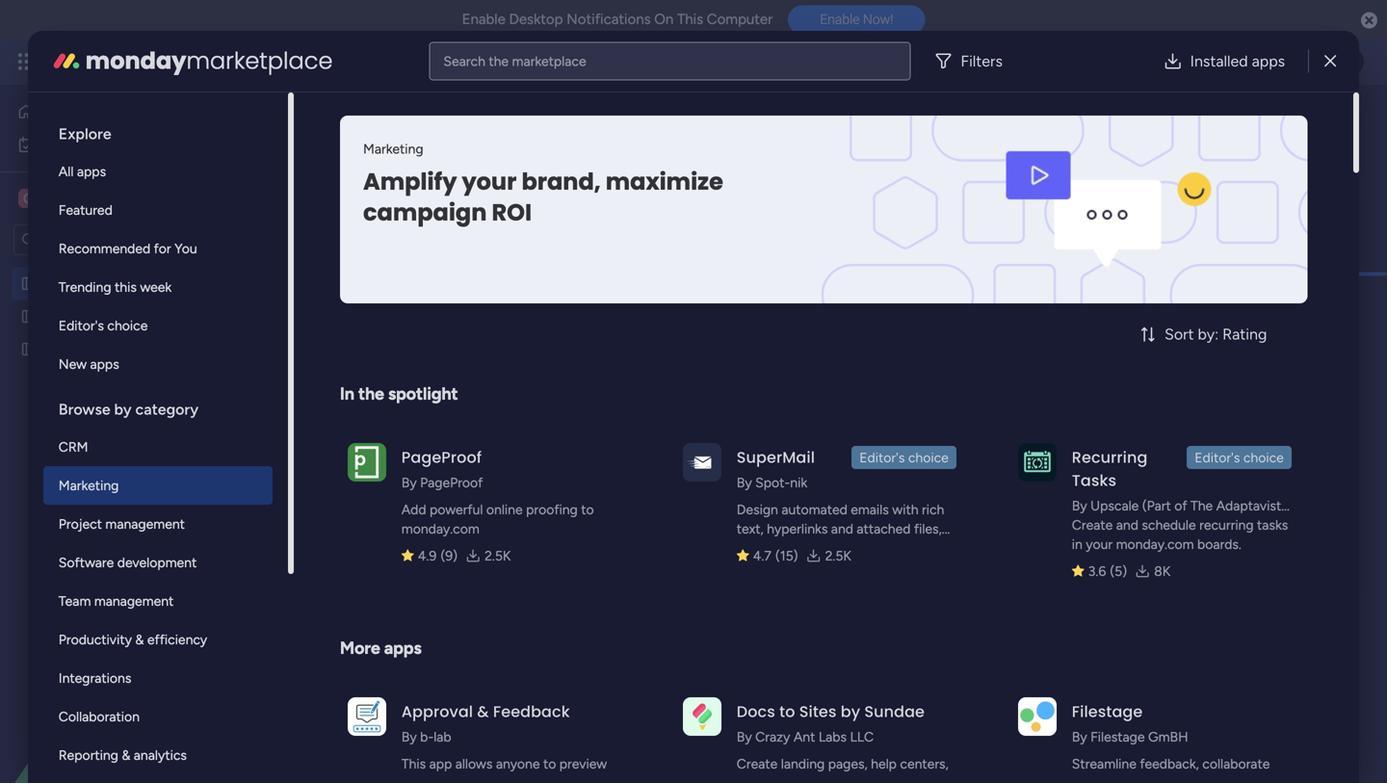 Task type: vqa. For each thing, say whether or not it's contained in the screenshot.
ADD on the bottom
yes



Task type: locate. For each thing, give the bounding box(es) containing it.
2 vertical spatial asset
[[87, 276, 119, 292]]

creative for creative assets
[[44, 189, 104, 208]]

choice up homepage
[[107, 318, 148, 334]]

1 vertical spatial asset
[[331, 232, 363, 248]]

and down emails
[[831, 521, 854, 537]]

john smith image
[[1334, 46, 1364, 77]]

assets
[[108, 189, 152, 208]]

2 horizontal spatial editor's choice
[[1195, 450, 1284, 466]]

(dam) up see
[[705, 100, 804, 143]]

team
[[415, 181, 447, 197], [59, 593, 91, 609]]

automated
[[782, 502, 848, 518]]

more up numbers
[[340, 638, 380, 659]]

productivity & efficiency
[[59, 632, 207, 648]]

1 vertical spatial marketing
[[59, 477, 119, 494]]

more dots image
[[777, 725, 790, 739], [1048, 725, 1062, 739]]

sites
[[800, 701, 837, 723]]

desktop
[[509, 11, 563, 28]]

digital up more
[[293, 100, 389, 143]]

apps up approval
[[384, 638, 422, 659]]

filestage
[[1072, 701, 1143, 723], [1091, 729, 1145, 745]]

0 horizontal spatial to
[[543, 756, 556, 772]]

2.5k for emails
[[825, 548, 852, 564]]

0 horizontal spatial option
[[0, 266, 246, 270]]

to inside this app allows anyone to preview specific fields in your boards' item
[[543, 756, 556, 772]]

1 horizontal spatial in
[[1072, 536, 1083, 553]]

team management option
[[43, 582, 273, 621]]

online
[[487, 502, 523, 518]]

asset
[[397, 100, 479, 143], [331, 232, 363, 248], [87, 276, 119, 292]]

with down landing at the bottom of the page
[[811, 775, 838, 783]]

automate
[[1223, 181, 1283, 197]]

marketing for marketing amplify your brand, maximize campaign roi
[[363, 141, 423, 157]]

work up "explore" heading
[[156, 51, 190, 72]]

lab
[[434, 729, 452, 745]]

& for analytics
[[122, 747, 130, 764]]

1 vertical spatial the
[[358, 384, 384, 404]]

0 horizontal spatial of
[[484, 146, 497, 162]]

0 vertical spatial this
[[405, 146, 427, 162]]

editor's choice up homepage
[[59, 318, 148, 334]]

and down upscale
[[1117, 517, 1139, 533]]

the for in
[[358, 384, 384, 404]]

2 2.5k from the left
[[825, 548, 852, 564]]

1 horizontal spatial choice
[[909, 450, 949, 466]]

1 horizontal spatial and
[[1117, 517, 1139, 533]]

app logo image left crazy
[[683, 697, 722, 736]]

with
[[893, 502, 919, 518], [811, 775, 838, 783]]

all apps option
[[43, 152, 273, 191]]

by up llc
[[841, 701, 861, 723]]

Map field
[[1129, 719, 1178, 744]]

team inside option
[[59, 593, 91, 609]]

new for new asset
[[300, 232, 328, 248]]

2 horizontal spatial asset
[[397, 100, 479, 143]]

1 horizontal spatial work
[[156, 51, 190, 72]]

app logo image
[[348, 443, 386, 482], [683, 443, 722, 482], [1018, 443, 1057, 482], [348, 697, 386, 736], [683, 697, 722, 736], [1018, 697, 1057, 736]]

create for blogs
[[737, 756, 778, 772]]

1 vertical spatial creative
[[45, 308, 96, 325]]

files,
[[914, 521, 942, 537]]

1 vertical spatial this
[[115, 279, 137, 295]]

& left analytics
[[122, 747, 130, 764]]

0 horizontal spatial choice
[[107, 318, 148, 334]]

monday.com down schedule
[[1116, 536, 1194, 553]]

choice for supermail
[[909, 450, 949, 466]]

1 horizontal spatial create
[[1072, 517, 1113, 533]]

hyperlinks
[[767, 521, 828, 537]]

0 vertical spatial with
[[893, 502, 919, 518]]

1 horizontal spatial digital
[[293, 100, 389, 143]]

1 horizontal spatial /
[[1297, 113, 1303, 130]]

1 vertical spatial with
[[811, 775, 838, 783]]

3.6 (5)
[[1089, 563, 1128, 580]]

enable now! button
[[788, 5, 925, 34]]

gmbh
[[1149, 729, 1189, 745]]

1 horizontal spatial new
[[300, 232, 328, 248]]

0 vertical spatial in
[[1072, 536, 1083, 553]]

public board image left website
[[20, 340, 39, 358]]

& inside approval & feedback by b-lab
[[477, 701, 489, 723]]

create down upscale
[[1072, 517, 1113, 533]]

in down "group)"
[[1072, 536, 1083, 553]]

by inside docs to sites by sundae by crazy ant labs llc
[[737, 729, 752, 745]]

the right in
[[358, 384, 384, 404]]

choice up "rich"
[[909, 450, 949, 466]]

0 horizontal spatial /
[[1287, 181, 1292, 197]]

0 horizontal spatial create
[[737, 756, 778, 772]]

pageproof left 'v2 v sign' image
[[402, 447, 482, 468]]

monday inside the create landing pages, help centers, blogs & kbs with monday docs
[[841, 775, 890, 783]]

your inside 'marketing amplify your brand, maximize campaign roi'
[[462, 166, 517, 198]]

0 horizontal spatial enable
[[462, 11, 506, 28]]

& inside the create landing pages, help centers, blogs & kbs with monday docs
[[773, 775, 782, 783]]

by up streamline
[[1072, 729, 1088, 745]]

in
[[1072, 536, 1083, 553], [488, 775, 499, 783]]

0 vertical spatial (dam)
[[705, 100, 804, 143]]

work up 'all apps'
[[66, 136, 96, 153]]

pageproof up powerful
[[420, 475, 483, 491]]

website
[[45, 341, 95, 358]]

1 vertical spatial (dam)
[[205, 276, 244, 292]]

1 horizontal spatial 2.5k
[[825, 548, 852, 564]]

by left b-
[[402, 729, 417, 745]]

1 horizontal spatial by
[[841, 701, 861, 723]]

enable now!
[[820, 11, 894, 27]]

editor's choice for recurring tasks
[[1195, 450, 1284, 466]]

see plans image
[[320, 51, 337, 73]]

more dots image left "ant"
[[777, 725, 790, 739]]

editor's for recurring tasks
[[1195, 450, 1241, 466]]

lottie animation element
[[0, 589, 246, 783]]

monday.com down powerful
[[402, 521, 480, 537]]

in down allows at bottom left
[[488, 775, 499, 783]]

landing
[[781, 756, 825, 772]]

1 vertical spatial public board image
[[20, 340, 39, 358]]

marketing inside 'marketing amplify your brand, maximize campaign roi'
[[363, 141, 423, 157]]

0 horizontal spatial digital
[[45, 276, 84, 292]]

editor's choice up adaptavist
[[1195, 450, 1284, 466]]

& right approval
[[477, 701, 489, 723]]

more right see
[[819, 145, 850, 161]]

0 vertical spatial digital
[[293, 100, 389, 143]]

1 vertical spatial filestage
[[1091, 729, 1145, 745]]

apps for new apps
[[90, 356, 119, 372]]

nik
[[790, 475, 808, 491]]

software development
[[59, 555, 197, 571]]

create inside the create landing pages, help centers, blogs & kbs with monday docs
[[737, 756, 778, 772]]

integrations
[[59, 670, 131, 687]]

creative down trending
[[45, 308, 96, 325]]

files view
[[812, 181, 872, 197]]

streamline feedback, collaborate monday.com, finish faster
[[1072, 756, 1270, 783]]

docs right online at right top
[[752, 181, 783, 197]]

2.5k down add powerful online proofing to monday.com
[[485, 548, 511, 564]]

supermail
[[737, 447, 815, 468]]

Search in workspace field
[[40, 229, 161, 251]]

map region
[[1101, 756, 1356, 783]]

(15)
[[776, 548, 798, 564]]

your down the package
[[462, 166, 517, 198]]

workload inside field
[[320, 303, 405, 328]]

marketing up amplify
[[363, 141, 423, 157]]

this up amplify
[[405, 146, 427, 162]]

management
[[194, 51, 299, 72], [486, 100, 698, 143], [122, 276, 202, 292], [105, 516, 185, 532], [94, 593, 174, 609]]

1 horizontal spatial enable
[[820, 11, 860, 27]]

1 vertical spatial team
[[59, 593, 91, 609]]

to up boards'
[[543, 756, 556, 772]]

team down software
[[59, 593, 91, 609]]

enable for enable now!
[[820, 11, 860, 27]]

0 horizontal spatial asset
[[87, 276, 119, 292]]

enable inside button
[[820, 11, 860, 27]]

monday.com down the attached
[[818, 540, 896, 556]]

new inside "new apps" option
[[59, 356, 87, 372]]

team workload
[[415, 181, 507, 197]]

editor's up website
[[59, 318, 104, 334]]

1 vertical spatial create
[[737, 756, 778, 772]]

management down for
[[122, 276, 202, 292]]

2
[[1295, 181, 1303, 197]]

0 vertical spatial of
[[484, 146, 497, 162]]

choice up adaptavist
[[1244, 450, 1284, 466]]

1 horizontal spatial monday.com
[[818, 540, 896, 556]]

new up 'browse' on the bottom left of the page
[[59, 356, 87, 372]]

0 horizontal spatial by
[[114, 400, 132, 419]]

this up requests
[[115, 279, 137, 295]]

1 horizontal spatial to
[[581, 502, 594, 518]]

&
[[135, 632, 144, 648], [477, 701, 489, 723], [122, 747, 130, 764], [773, 775, 782, 783]]

0 horizontal spatial this
[[115, 279, 137, 295]]

in the spotlight
[[340, 384, 458, 404]]

2 horizontal spatial choice
[[1244, 450, 1284, 466]]

2.5k right from
[[825, 548, 852, 564]]

docs inside docs to sites by sundae by crazy ant labs llc
[[737, 701, 776, 723]]

4.7 (15)
[[753, 548, 798, 564]]

0 vertical spatial workload
[[450, 181, 507, 197]]

the right search
[[489, 53, 509, 69]]

0 vertical spatial to
[[581, 502, 594, 518]]

public board image for creative requests
[[20, 307, 39, 326]]

apps inside "new apps" option
[[90, 356, 119, 372]]

by left crazy
[[737, 729, 752, 745]]

0 vertical spatial team
[[415, 181, 447, 197]]

maximize
[[606, 166, 723, 198]]

digital asset management (dam) up templates
[[293, 100, 804, 143]]

team down the package
[[415, 181, 447, 197]]

brand,
[[522, 166, 601, 198]]

help
[[871, 756, 897, 772]]

public board image
[[20, 307, 39, 326], [20, 340, 39, 358]]

/ left 1
[[1297, 113, 1303, 130]]

app logo image left tasks on the bottom of page
[[1018, 443, 1057, 482]]

0 horizontal spatial editor's
[[59, 318, 104, 334]]

app logo image down in
[[348, 443, 386, 482]]

1 horizontal spatial (dam)
[[705, 100, 804, 143]]

monday for monday marketplace
[[86, 45, 186, 77]]

new inside new asset button
[[300, 232, 328, 248]]

with left "rich"
[[893, 502, 919, 518]]

app logo image left filestage by filestage gmbh
[[1018, 697, 1057, 736]]

more apps
[[340, 638, 422, 659]]

workload down the package
[[450, 181, 507, 197]]

apps right all
[[77, 163, 106, 180]]

collaborative whiteboard
[[543, 181, 697, 197]]

new down main
[[300, 232, 328, 248]]

to right the 'proofing'
[[581, 502, 594, 518]]

Digital asset management (DAM) field
[[288, 100, 809, 143]]

enable desktop notifications on this computer
[[462, 11, 773, 28]]

0 horizontal spatial marketing
[[59, 477, 119, 494]]

1 horizontal spatial workload
[[450, 181, 507, 197]]

allows
[[456, 756, 493, 772]]

0 vertical spatial your
[[462, 166, 517, 198]]

your down anyone
[[502, 775, 529, 783]]

creative
[[44, 189, 104, 208], [45, 308, 96, 325]]

all apps
[[59, 163, 106, 180]]

marketing inside marketing option
[[59, 477, 119, 494]]

featured option
[[43, 191, 273, 229]]

files
[[812, 181, 839, 197]]

notifications
[[567, 11, 651, 28]]

this up specific
[[402, 756, 426, 772]]

1 vertical spatial work
[[66, 136, 96, 153]]

digital inside list box
[[45, 276, 84, 292]]

enable left now!
[[820, 11, 860, 27]]

by up "group)"
[[1072, 498, 1088, 514]]

1 horizontal spatial this
[[405, 146, 427, 162]]

search everything image
[[1220, 52, 1239, 71]]

option
[[0, 266, 246, 270], [676, 300, 751, 331]]

0 vertical spatial more
[[819, 145, 850, 161]]

0 vertical spatial by
[[114, 400, 132, 419]]

editor's up the
[[1195, 450, 1241, 466]]

to up crazy
[[780, 701, 795, 723]]

creative down 'all apps'
[[44, 189, 104, 208]]

0 vertical spatial /
[[1297, 113, 1303, 130]]

project management
[[59, 516, 185, 532]]

1 vertical spatial digital
[[45, 276, 84, 292]]

pageproof
[[402, 447, 482, 468], [420, 475, 483, 491]]

and inside design automated emails with rich text, hyperlinks and attached files, directly from monday.com
[[831, 521, 854, 537]]

0 vertical spatial the
[[489, 53, 509, 69]]

digital asset management (dam) down recommended for you option
[[45, 276, 244, 292]]

monday.com inside design automated emails with rich text, hyperlinks and attached files, directly from monday.com
[[818, 540, 896, 556]]

0 vertical spatial docs
[[752, 181, 783, 197]]

of right the package
[[484, 146, 497, 162]]

your down "group)"
[[1086, 536, 1113, 553]]

apps right search everything icon
[[1252, 52, 1286, 70]]

& for efficiency
[[135, 632, 144, 648]]

& left efficiency
[[135, 632, 144, 648]]

tasks
[[1258, 517, 1289, 533]]

0 horizontal spatial team
[[59, 593, 91, 609]]

week
[[140, 279, 172, 295]]

all
[[59, 163, 74, 180]]

2 public board image from the top
[[20, 340, 39, 358]]

1 vertical spatial in
[[488, 775, 499, 783]]

dapulse x slim image
[[1325, 50, 1337, 73]]

more dots image left filestage by filestage gmbh
[[1048, 725, 1062, 739]]

this right the on
[[677, 11, 704, 28]]

1 horizontal spatial more dots image
[[1048, 725, 1062, 739]]

apps for more apps
[[384, 638, 422, 659]]

editor's up emails
[[860, 450, 905, 466]]

this inside this app allows anyone to preview specific fields in your boards' item
[[402, 756, 426, 772]]

app logo image for filestage
[[1018, 697, 1057, 736]]

by upscale (part of the adaptavist group)
[[1072, 498, 1282, 533]]

amplify
[[363, 166, 457, 198]]

editor's choice for supermail
[[860, 450, 949, 466]]

1 horizontal spatial more
[[819, 145, 850, 161]]

app logo image left b-
[[348, 697, 386, 736]]

lottie animation image
[[0, 589, 246, 783]]

and
[[1117, 517, 1139, 533], [831, 521, 854, 537]]

activity
[[1134, 113, 1180, 130]]

requests
[[100, 308, 152, 325]]

digital asset management (dam) inside list box
[[45, 276, 244, 292]]

work inside option
[[66, 136, 96, 153]]

in inside this app allows anyone to preview specific fields in your boards' item
[[488, 775, 499, 783]]

0 vertical spatial public board image
[[20, 307, 39, 326]]

recommended
[[59, 240, 151, 257]]

apps down creative requests on the left
[[90, 356, 119, 372]]

design
[[737, 502, 778, 518]]

0 vertical spatial new
[[300, 232, 328, 248]]

2.5k
[[485, 548, 511, 564], [825, 548, 852, 564]]

/ inside button
[[1297, 113, 1303, 130]]

create up blogs
[[737, 756, 778, 772]]

list box containing explore
[[43, 108, 273, 783]]

recurring
[[1200, 517, 1254, 533]]

enable up search
[[462, 11, 506, 28]]

collaborate
[[1203, 756, 1270, 772]]

creative inside workspace selection element
[[44, 189, 104, 208]]

1 horizontal spatial option
[[676, 300, 751, 331]]

of inside learn more about this package of templates here: https://youtu.be/9x6_kyyrn_e see more
[[484, 146, 497, 162]]

monday.com
[[402, 521, 480, 537], [1116, 536, 1194, 553], [818, 540, 896, 556]]

editor's choice option
[[43, 306, 273, 345]]

apps inside 'installed apps' button
[[1252, 52, 1286, 70]]

integrations option
[[43, 659, 273, 698]]

team inside "button"
[[415, 181, 447, 197]]

1 2.5k from the left
[[485, 548, 511, 564]]

1 vertical spatial to
[[780, 701, 795, 723]]

llc
[[850, 729, 874, 745]]

asset up creative requests on the left
[[87, 276, 119, 292]]

approval & feedback by b-lab
[[402, 701, 570, 745]]

creative for creative requests
[[45, 308, 96, 325]]

app logo image for docs to sites by sundae
[[683, 697, 722, 736]]

2 vertical spatial to
[[543, 756, 556, 772]]

by inside by upscale (part of the adaptavist group)
[[1072, 498, 1088, 514]]

integrate button
[[994, 169, 1181, 209]]

proofing
[[526, 502, 578, 518]]

with inside the create landing pages, help centers, blogs & kbs with monday docs
[[811, 775, 838, 783]]

0 horizontal spatial this
[[402, 756, 426, 772]]

list box containing digital asset management (dam)
[[0, 264, 246, 626]]

0 vertical spatial work
[[156, 51, 190, 72]]

0 horizontal spatial workload
[[320, 303, 405, 328]]

redesign
[[166, 341, 218, 358]]

app logo image for approval & feedback
[[348, 697, 386, 736]]

1 vertical spatial /
[[1287, 181, 1292, 197]]

marketing up project
[[59, 477, 119, 494]]

new apps option
[[43, 345, 273, 384]]

1 vertical spatial more
[[340, 638, 380, 659]]

chart
[[863, 303, 913, 328]]

1 vertical spatial of
[[1175, 498, 1188, 514]]

add
[[402, 502, 426, 518]]

editor's choice
[[59, 318, 148, 334], [860, 450, 949, 466], [1195, 450, 1284, 466]]

creative inside list box
[[45, 308, 96, 325]]

public board image down public board image on the left top of the page
[[20, 307, 39, 326]]

editor's inside option
[[59, 318, 104, 334]]

/ left '2'
[[1287, 181, 1292, 197]]

docs up crazy
[[737, 701, 776, 723]]

1 horizontal spatial editor's
[[860, 450, 905, 466]]

Numbers field
[[315, 719, 406, 744]]

boards'
[[533, 775, 577, 783]]

1 public board image from the top
[[20, 307, 39, 326]]

digital right public board image on the left top of the page
[[45, 276, 84, 292]]

1 vertical spatial docs
[[737, 701, 776, 723]]

1 horizontal spatial of
[[1175, 498, 1188, 514]]

2 vertical spatial your
[[502, 775, 529, 783]]

create inside create and schedule recurring tasks in your monday.com boards.
[[1072, 517, 1113, 533]]

asset down the main table button
[[331, 232, 363, 248]]

now!
[[863, 11, 894, 27]]

1 enable from the left
[[462, 11, 506, 28]]

to inside add powerful online proofing to monday.com
[[581, 502, 594, 518]]

1 horizontal spatial this
[[677, 11, 704, 28]]

1 vertical spatial new
[[59, 356, 87, 372]]

apps inside all apps option
[[77, 163, 106, 180]]

2 horizontal spatial monday.com
[[1116, 536, 1194, 553]]

2 enable from the left
[[820, 11, 860, 27]]

project management option
[[43, 505, 273, 543]]

Chart field
[[859, 303, 918, 328]]

0 vertical spatial marketing
[[363, 141, 423, 157]]

by inside heading
[[114, 400, 132, 419]]

add view image
[[898, 182, 906, 196]]

1 horizontal spatial asset
[[331, 232, 363, 248]]

(dam) right week
[[205, 276, 244, 292]]

1 vertical spatial by
[[841, 701, 861, 723]]

2 more dots image from the left
[[1048, 725, 1062, 739]]

asset up the package
[[397, 100, 479, 143]]

workload up w7
[[320, 303, 405, 328]]

choice
[[107, 318, 148, 334], [909, 450, 949, 466], [1244, 450, 1284, 466]]

monday marketplace image
[[51, 46, 82, 77]]

this inside learn more about this package of templates here: https://youtu.be/9x6_kyyrn_e see more
[[405, 146, 427, 162]]

by up "add"
[[402, 475, 417, 491]]

installed apps
[[1191, 52, 1286, 70]]

& left kbs on the bottom right
[[773, 775, 782, 783]]

editor's choice up "rich"
[[860, 450, 949, 466]]

enable
[[462, 11, 506, 28], [820, 11, 860, 27]]

1 horizontal spatial marketing
[[363, 141, 423, 157]]

1 vertical spatial this
[[402, 756, 426, 772]]

your
[[462, 166, 517, 198], [1086, 536, 1113, 553], [502, 775, 529, 783]]

trending this week option
[[43, 268, 273, 306]]

1 horizontal spatial the
[[489, 53, 509, 69]]

0 horizontal spatial editor's choice
[[59, 318, 148, 334]]

filters button
[[926, 42, 1018, 80]]

1 more dots image from the left
[[777, 725, 790, 739]]

by inside docs to sites by sundae by crazy ant labs llc
[[841, 701, 861, 723]]

to for approval & feedback
[[543, 756, 556, 772]]

by right 'browse' on the bottom left of the page
[[114, 400, 132, 419]]

finish
[[1157, 775, 1189, 783]]

of left the
[[1175, 498, 1188, 514]]

0 horizontal spatial 2.5k
[[485, 548, 511, 564]]

2 horizontal spatial to
[[780, 701, 795, 723]]

list box
[[43, 108, 273, 783], [0, 264, 246, 626]]

0 horizontal spatial in
[[488, 775, 499, 783]]



Task type: describe. For each thing, give the bounding box(es) containing it.
monday marketplace
[[86, 45, 333, 77]]

reporting & analytics
[[59, 747, 187, 764]]

on
[[655, 11, 674, 28]]

this app allows anyone to preview specific fields in your boards' item
[[402, 756, 613, 783]]

activity button
[[1126, 106, 1217, 137]]

monday marketplace image
[[1173, 52, 1192, 71]]

marketing for marketing
[[59, 477, 119, 494]]

management left see plans icon
[[194, 51, 299, 72]]

apps for installed apps
[[1252, 52, 1286, 70]]

online
[[710, 181, 749, 197]]

list box for creative assets
[[0, 264, 246, 626]]

browse
[[59, 400, 111, 419]]

workspace image
[[18, 188, 38, 209]]

marketing amplify your brand, maximize campaign roi
[[363, 141, 723, 229]]

whiteboard
[[626, 181, 697, 197]]

choice for recurring tasks
[[1244, 450, 1284, 466]]

v2 v sign image
[[483, 435, 499, 458]]

here:
[[564, 146, 594, 162]]

editor's choice inside 'editor's choice' option
[[59, 318, 148, 334]]

automate / 2
[[1223, 181, 1303, 197]]

editor's for supermail
[[860, 450, 905, 466]]

to for pageproof
[[581, 502, 594, 518]]

map
[[1134, 719, 1173, 744]]

show board description image
[[817, 112, 840, 131]]

learn more about this package of templates here: https://youtu.be/9x6_kyyrn_e see more
[[295, 145, 850, 162]]

0 horizontal spatial marketplace
[[186, 45, 333, 77]]

development
[[117, 555, 197, 571]]

team for team workload
[[415, 181, 447, 197]]

specific
[[402, 775, 449, 783]]

schedule
[[1142, 517, 1196, 533]]

search
[[444, 53, 486, 69]]

dapulse close image
[[1362, 11, 1378, 31]]

search the marketplace
[[444, 53, 586, 69]]

recommended for you option
[[43, 229, 273, 268]]

my work
[[44, 136, 96, 153]]

workload inside "button"
[[450, 181, 507, 197]]

recommended for you
[[59, 240, 197, 257]]

Countdown field
[[859, 719, 971, 744]]

in
[[340, 384, 354, 404]]

the for search
[[489, 53, 509, 69]]

app logo image for pageproof
[[348, 443, 386, 482]]

enable for enable desktop notifications on this computer
[[462, 11, 506, 28]]

software development option
[[43, 543, 273, 582]]

crm option
[[43, 428, 273, 466]]

feedback,
[[1140, 756, 1200, 772]]

monday for monday work management
[[86, 51, 152, 72]]

asset inside button
[[331, 232, 363, 248]]

your inside create and schedule recurring tasks in your monday.com boards.
[[1086, 536, 1113, 553]]

(9)
[[441, 548, 458, 564]]

invite
[[1260, 113, 1294, 130]]

w7
[[352, 380, 368, 393]]

app logo image left by spot-nik
[[683, 443, 722, 482]]

w7   12 - 18
[[352, 380, 401, 393]]

/ for 1
[[1297, 113, 1303, 130]]

(dam) inside list box
[[205, 276, 244, 292]]

1 horizontal spatial marketplace
[[512, 53, 586, 69]]

Workload field
[[315, 303, 409, 328]]

monday.com inside add powerful online proofing to monday.com
[[402, 521, 480, 537]]

invite / 1 button
[[1225, 106, 1320, 137]]

by left the spot-
[[737, 475, 752, 491]]

8k
[[1155, 563, 1171, 580]]

management up development
[[105, 516, 185, 532]]

new asset
[[300, 232, 363, 248]]

1
[[1306, 113, 1312, 130]]

collaboration option
[[43, 698, 273, 736]]

pages,
[[828, 756, 868, 772]]

centers,
[[900, 756, 949, 772]]

workspace selection element
[[18, 187, 155, 210]]

project
[[59, 516, 102, 532]]

faster
[[1193, 775, 1228, 783]]

work for my
[[66, 136, 96, 153]]

countdown
[[863, 719, 966, 744]]

list box for monday
[[43, 108, 273, 783]]

(part
[[1143, 498, 1172, 514]]

by inside approval & feedback by b-lab
[[402, 729, 417, 745]]

campaign
[[363, 197, 487, 229]]

docs inside button
[[752, 181, 783, 197]]

design automated emails with rich text, hyperlinks and attached files, directly from monday.com
[[737, 502, 945, 556]]

package
[[430, 146, 481, 162]]

add to favorites image
[[850, 111, 869, 131]]

in inside create and schedule recurring tasks in your monday.com boards.
[[1072, 536, 1083, 553]]

homepage
[[98, 341, 162, 358]]

team for team management
[[59, 593, 91, 609]]

installed
[[1191, 52, 1249, 70]]

new asset button
[[292, 225, 371, 256]]

rating
[[1223, 325, 1268, 344]]

12
[[371, 380, 381, 393]]

0 vertical spatial this
[[677, 11, 704, 28]]

0 horizontal spatial more
[[340, 638, 380, 659]]

by:
[[1198, 325, 1219, 344]]

streamline
[[1072, 756, 1137, 772]]

upscale
[[1091, 498, 1139, 514]]

/ for 2
[[1287, 181, 1292, 197]]

this inside option
[[115, 279, 137, 295]]

my work option
[[12, 129, 234, 160]]

1 horizontal spatial digital asset management (dam)
[[293, 100, 804, 143]]

apps for all apps
[[77, 163, 106, 180]]

installed apps button
[[1148, 42, 1301, 80]]

2.5k for online
[[485, 548, 511, 564]]

monday.com inside create and schedule recurring tasks in your monday.com boards.
[[1116, 536, 1194, 553]]

text,
[[737, 521, 764, 537]]

invite / 1
[[1260, 113, 1312, 130]]

integrate
[[1027, 181, 1082, 197]]

labs
[[819, 729, 847, 745]]

0 vertical spatial asset
[[397, 100, 479, 143]]

browse by category
[[59, 400, 199, 419]]

with inside design automated emails with rich text, hyperlinks and attached files, directly from monday.com
[[893, 502, 919, 518]]

public board image for website homepage redesign
[[20, 340, 39, 358]]

files view button
[[797, 173, 887, 204]]

category
[[135, 400, 199, 419]]

reporting & analytics option
[[43, 736, 273, 775]]

for
[[154, 240, 171, 257]]

help image
[[1262, 52, 1282, 71]]

banner logo image
[[933, 116, 1285, 304]]

0 vertical spatial filestage
[[1072, 701, 1143, 723]]

main
[[322, 181, 351, 197]]

& for feedback
[[477, 701, 489, 723]]

recurring tasks
[[1072, 447, 1148, 491]]

sundae
[[865, 701, 925, 723]]

0 vertical spatial pageproof
[[402, 447, 482, 468]]

-
[[384, 380, 388, 393]]

18
[[391, 380, 401, 393]]

more inside learn more about this package of templates here: https://youtu.be/9x6_kyyrn_e see more
[[819, 145, 850, 161]]

create for in
[[1072, 517, 1113, 533]]

management up here:
[[486, 100, 698, 143]]

your inside this app allows anyone to preview specific fields in your boards' item
[[502, 775, 529, 783]]

table
[[354, 181, 386, 197]]

explore
[[59, 125, 111, 143]]

of inside by upscale (part of the adaptavist group)
[[1175, 498, 1188, 514]]

choice inside 'editor's choice' option
[[107, 318, 148, 334]]

select product image
[[17, 52, 37, 71]]

emails
[[851, 502, 889, 518]]

and inside create and schedule recurring tasks in your monday.com boards.
[[1117, 517, 1139, 533]]

browse by category heading
[[43, 384, 273, 428]]

public board image
[[20, 275, 39, 293]]

management up productivity & efficiency
[[94, 593, 174, 609]]

marketing option
[[43, 466, 273, 505]]

powerful
[[430, 502, 483, 518]]

b-
[[420, 729, 434, 745]]

to inside docs to sites by sundae by crazy ant labs llc
[[780, 701, 795, 723]]

main table button
[[292, 173, 400, 204]]

online docs button
[[695, 173, 797, 204]]

docs
[[893, 775, 922, 783]]

fields
[[452, 775, 485, 783]]

recurring
[[1072, 447, 1148, 468]]

unassigned
[[366, 433, 437, 449]]

productivity & efficiency option
[[43, 621, 273, 659]]

by inside filestage by filestage gmbh
[[1072, 729, 1088, 745]]

preview
[[560, 756, 607, 772]]

the
[[1191, 498, 1213, 514]]

asset inside list box
[[87, 276, 119, 292]]

analytics
[[134, 747, 187, 764]]

new for new apps
[[59, 356, 87, 372]]

spot-
[[756, 475, 790, 491]]

work for monday
[[156, 51, 190, 72]]

featured
[[59, 202, 113, 218]]

computer
[[707, 11, 773, 28]]

explore heading
[[43, 108, 273, 152]]

create and schedule recurring tasks in your monday.com boards.
[[1072, 517, 1289, 553]]

new apps
[[59, 356, 119, 372]]

by inside pageproof by pageproof
[[402, 475, 417, 491]]

1 vertical spatial pageproof
[[420, 475, 483, 491]]

c
[[23, 190, 33, 207]]



